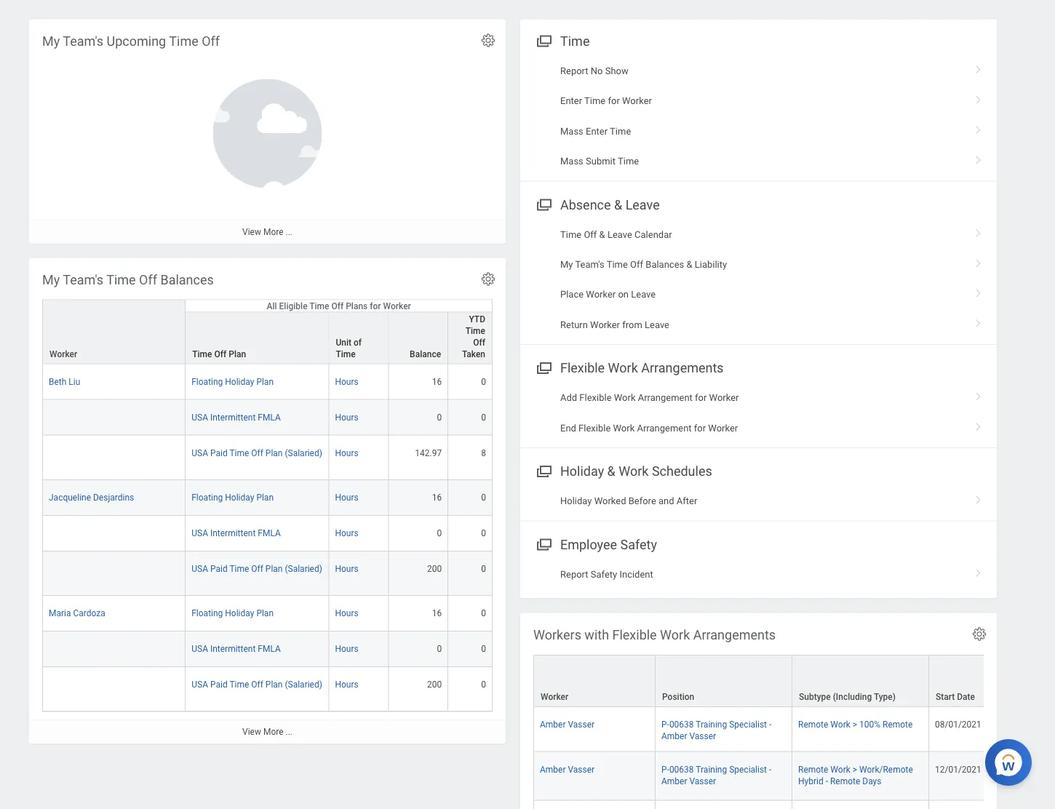 Task type: locate. For each thing, give the bounding box(es) containing it.
1 vertical spatial list
[[521, 219, 997, 340]]

1 view more ... from the top
[[242, 227, 293, 237]]

1 vertical spatial mass
[[561, 156, 584, 167]]

chevron right image inside time off & leave calendar link
[[970, 224, 989, 238]]

chevron right image inside the holiday worked before and after link
[[970, 491, 989, 505]]

3 hours from the top
[[335, 448, 359, 458]]

2 usa paid time off plan  (salaried) from the top
[[192, 564, 322, 574]]

arrangement for add flexible work arrangement for worker
[[638, 393, 693, 403]]

chevron right image for return worker from leave
[[970, 314, 989, 329]]

report inside list
[[561, 65, 589, 76]]

1 vertical spatial usa intermittent fmla link
[[192, 525, 281, 539]]

amber vasser link
[[540, 717, 595, 730], [540, 761, 595, 774]]

1 vertical spatial p-00638 training specialist - amber vasser
[[662, 764, 772, 786]]

mass for mass submit time
[[561, 156, 584, 167]]

0 vertical spatial -
[[769, 720, 772, 730]]

1 p- from the top
[[662, 720, 670, 730]]

2 p-00638 training specialist - amber vasser link from the top
[[662, 761, 772, 786]]

arrangement inside add flexible work arrangement for worker link
[[638, 393, 693, 403]]

flexible
[[561, 361, 605, 376], [580, 393, 612, 403], [579, 423, 611, 434], [613, 628, 657, 643]]

arrangement down add flexible work arrangement for worker
[[637, 423, 692, 434]]

9 hours link from the top
[[335, 677, 359, 690]]

1 specialist from the top
[[730, 720, 767, 730]]

usa intermittent fmla
[[192, 413, 281, 423], [192, 528, 281, 539], [192, 644, 281, 654]]

2 menu group image from the top
[[534, 194, 553, 214]]

leave inside "link"
[[631, 289, 656, 300]]

0 vertical spatial paid
[[210, 448, 228, 458]]

my team's time off balances & liability link
[[521, 250, 997, 280]]

1 vertical spatial specialist
[[730, 764, 767, 774]]

0 vertical spatial worker button
[[43, 300, 185, 364]]

2 amber vasser link from the top
[[540, 761, 595, 774]]

1 floating holiday plan from the top
[[192, 377, 274, 387]]

2 vertical spatial team's
[[63, 272, 103, 288]]

hours for hours link corresponding to 1st usa paid time off plan  (salaried) link from the bottom of the my team's time off balances 'element' at the left
[[335, 680, 359, 690]]

chevron right image inside the mass enter time link
[[970, 120, 989, 135]]

leave for from
[[645, 319, 670, 330]]

specialist for remote work > work/remote hybrid - remote days
[[730, 764, 767, 774]]

submit
[[586, 156, 616, 167]]

view more ... for my team's time off balances
[[242, 727, 293, 738]]

0 vertical spatial mass
[[561, 126, 584, 136]]

remote work > work/remote hybrid - remote days
[[799, 764, 914, 786]]

arrangements up position popup button at right bottom
[[694, 628, 776, 643]]

0 vertical spatial usa intermittent fmla
[[192, 413, 281, 423]]

arrangement up the 'end flexible work arrangement for worker'
[[638, 393, 693, 403]]

0 vertical spatial (salaried)
[[285, 448, 322, 458]]

more inside my team's time off balances 'element'
[[263, 727, 284, 738]]

1 horizontal spatial worker button
[[534, 656, 655, 707]]

1 mass from the top
[[561, 126, 584, 136]]

0 vertical spatial fmla
[[258, 413, 281, 423]]

employee safety
[[561, 537, 657, 553]]

absence
[[561, 197, 611, 212]]

0 vertical spatial usa paid time off plan  (salaried) link
[[192, 445, 322, 458]]

1 vertical spatial view
[[242, 727, 261, 738]]

1 training from the top
[[696, 720, 727, 730]]

chevron right image for report safety incident
[[970, 564, 989, 579]]

0 horizontal spatial worker button
[[43, 300, 185, 364]]

flexible right end
[[579, 423, 611, 434]]

workers
[[534, 628, 582, 643]]

0 vertical spatial ...
[[286, 227, 293, 237]]

200
[[427, 564, 442, 574], [427, 680, 442, 690]]

chevron right image inside add flexible work arrangement for worker link
[[970, 387, 989, 402]]

maria
[[49, 609, 71, 619]]

work
[[608, 361, 638, 376], [614, 393, 636, 403], [613, 423, 635, 434], [619, 464, 649, 479], [660, 628, 690, 643], [831, 720, 851, 730], [831, 764, 851, 774]]

amber vasser link for remote work > work/remote hybrid - remote days
[[540, 761, 595, 774]]

- inside the remote work > work/remote hybrid - remote days
[[826, 776, 828, 786]]

fmla for second the usa intermittent fmla link from the top
[[258, 528, 281, 539]]

training for remote work > 100% remote
[[696, 720, 727, 730]]

chevron right image inside report no show link
[[970, 60, 989, 75]]

worker inside enter time for worker link
[[622, 95, 652, 106]]

report down employee on the bottom right
[[561, 569, 589, 580]]

2 vertical spatial my
[[42, 272, 60, 288]]

1 floating holiday plan link from the top
[[192, 374, 274, 387]]

date
[[957, 692, 976, 702]]

balances inside list
[[646, 259, 685, 270]]

chevron right image inside the return worker from leave link
[[970, 314, 989, 329]]

2 vertical spatial usa paid time off plan  (salaried)
[[192, 680, 322, 690]]

view inside my team's time off balances 'element'
[[242, 727, 261, 738]]

row
[[42, 300, 493, 364], [42, 312, 493, 364], [42, 364, 493, 400], [42, 400, 493, 436], [42, 436, 493, 480], [42, 480, 493, 516], [42, 516, 493, 552], [42, 552, 493, 596], [42, 596, 493, 632], [42, 632, 493, 668], [534, 655, 1056, 708], [42, 668, 493, 712], [534, 707, 1056, 752], [534, 752, 1056, 801], [534, 801, 1056, 810]]

vasser
[[568, 720, 595, 730], [690, 731, 716, 742], [568, 764, 595, 774], [690, 776, 716, 786]]

2 vertical spatial usa intermittent fmla link
[[192, 641, 281, 654]]

0 vertical spatial p-
[[662, 720, 670, 730]]

2 mass from the top
[[561, 156, 584, 167]]

0 vertical spatial more
[[263, 227, 284, 237]]

0 vertical spatial amber vasser link
[[540, 717, 595, 730]]

4 hours link from the top
[[335, 490, 359, 503]]

my team's upcoming time off element
[[29, 19, 506, 244]]

2 floating holiday plan link from the top
[[192, 490, 274, 503]]

team's inside list
[[575, 259, 605, 270]]

9 hours from the top
[[335, 680, 359, 690]]

view more ...
[[242, 227, 293, 237], [242, 727, 293, 738]]

worker inside the return worker from leave link
[[590, 319, 620, 330]]

hours for 3rd the usa intermittent fmla link from the bottom's hours link
[[335, 413, 359, 423]]

calendar
[[635, 229, 672, 240]]

return worker from leave link
[[521, 310, 997, 340]]

3 usa from the top
[[192, 528, 208, 539]]

2 fmla from the top
[[258, 528, 281, 539]]

work up position
[[660, 628, 690, 643]]

balances for my team's time off balances & liability
[[646, 259, 685, 270]]

worker down show
[[622, 95, 652, 106]]

> left 100%
[[853, 720, 858, 730]]

> inside "link"
[[853, 720, 858, 730]]

4 chevron right image from the top
[[970, 314, 989, 329]]

1 amber vasser link from the top
[[540, 717, 595, 730]]

& down "absence & leave" at the top
[[600, 229, 605, 240]]

1 vertical spatial view more ... link
[[29, 720, 506, 744]]

chevron right image inside enter time for worker link
[[970, 90, 989, 105]]

team's inside 'element'
[[63, 272, 103, 288]]

usa paid time off plan  (salaried) link
[[192, 445, 322, 458], [192, 561, 322, 574], [192, 677, 322, 690]]

team's for my team's time off balances & liability
[[575, 259, 605, 270]]

balance
[[410, 349, 441, 359]]

2 report from the top
[[561, 569, 589, 580]]

2 hours from the top
[[335, 413, 359, 423]]

beth
[[49, 377, 67, 387]]

p- for remote work > 100% remote
[[662, 720, 670, 730]]

mass up "mass submit time"
[[561, 126, 584, 136]]

1 vertical spatial 16
[[432, 493, 442, 503]]

1 vertical spatial usa paid time off plan  (salaried)
[[192, 564, 322, 574]]

usa for second the usa intermittent fmla link from the top
[[192, 528, 208, 539]]

2 vertical spatial floating holiday plan
[[192, 609, 274, 619]]

0 horizontal spatial enter
[[561, 95, 582, 106]]

view more ... link
[[29, 220, 506, 244], [29, 720, 506, 744]]

3 usa paid time off plan  (salaried) from the top
[[192, 680, 322, 690]]

1 vertical spatial arrangements
[[694, 628, 776, 643]]

0 vertical spatial enter
[[561, 95, 582, 106]]

usa for 3rd usa paid time off plan  (salaried) link from the bottom
[[192, 448, 208, 458]]

report for report safety incident
[[561, 569, 589, 580]]

view inside my team's upcoming time off element
[[242, 227, 261, 237]]

2 vertical spatial fmla
[[258, 644, 281, 654]]

0 vertical spatial arrangements
[[642, 361, 724, 376]]

0 vertical spatial team's
[[63, 33, 103, 49]]

chevron right image for place worker on leave
[[970, 284, 989, 299]]

0 vertical spatial balances
[[646, 259, 685, 270]]

1 vertical spatial safety
[[591, 569, 618, 580]]

0 vertical spatial view more ...
[[242, 227, 293, 237]]

3 chevron right image from the top
[[970, 254, 989, 268]]

2 floating from the top
[[192, 493, 223, 503]]

position
[[662, 692, 695, 702]]

00638
[[670, 720, 694, 730], [670, 764, 694, 774]]

6 chevron right image from the top
[[970, 418, 989, 432]]

0 vertical spatial p-00638 training specialist - amber vasser link
[[662, 717, 772, 742]]

chevron right image inside my team's time off balances & liability link
[[970, 254, 989, 268]]

3 list from the top
[[521, 383, 997, 443]]

... for my team's time off balances
[[286, 727, 293, 738]]

worker button down "with"
[[534, 656, 655, 707]]

2 vertical spatial intermittent
[[210, 644, 256, 654]]

0 vertical spatial specialist
[[730, 720, 767, 730]]

1 vertical spatial amber vasser link
[[540, 761, 595, 774]]

3 usa intermittent fmla from the top
[[192, 644, 281, 654]]

leave down "absence & leave" at the top
[[608, 229, 633, 240]]

1 vertical spatial training
[[696, 764, 727, 774]]

usa for 1st usa paid time off plan  (salaried) link from the bottom of the my team's time off balances 'element' at the left
[[192, 680, 208, 690]]

safety up incident
[[621, 537, 657, 553]]

hours
[[335, 377, 359, 387], [335, 413, 359, 423], [335, 448, 359, 458], [335, 493, 359, 503], [335, 528, 359, 539], [335, 564, 359, 574], [335, 609, 359, 619], [335, 644, 359, 654], [335, 680, 359, 690]]

... inside my team's time off balances 'element'
[[286, 727, 293, 738]]

1 fmla from the top
[[258, 413, 281, 423]]

2 more from the top
[[263, 727, 284, 738]]

holiday
[[225, 377, 254, 387], [561, 464, 604, 479], [225, 493, 254, 503], [561, 496, 592, 507], [225, 609, 254, 619]]

p-00638 training specialist - amber vasser link
[[662, 717, 772, 742], [662, 761, 772, 786]]

1 p-00638 training specialist - amber vasser from the top
[[662, 720, 772, 742]]

time inside popup button
[[310, 301, 329, 311]]

view more ... inside my team's upcoming time off element
[[242, 227, 293, 237]]

menu group image for holiday & work schedules
[[534, 461, 553, 480]]

cell
[[42, 400, 186, 436], [42, 436, 186, 480], [42, 516, 186, 552], [42, 552, 186, 596], [42, 632, 186, 668], [42, 668, 186, 712], [534, 801, 656, 810], [656, 801, 793, 810], [793, 801, 930, 810], [930, 801, 1001, 810]]

list containing add flexible work arrangement for worker
[[521, 383, 997, 443]]

1 vertical spatial usa paid time off plan  (salaried) link
[[192, 561, 322, 574]]

floating holiday plan
[[192, 377, 274, 387], [192, 493, 274, 503], [192, 609, 274, 619]]

0 vertical spatial usa intermittent fmla link
[[192, 410, 281, 423]]

4 usa from the top
[[192, 564, 208, 574]]

2 vertical spatial paid
[[210, 680, 228, 690]]

safety down employee safety
[[591, 569, 618, 580]]

0
[[481, 377, 486, 387], [437, 413, 442, 423], [481, 413, 486, 423], [481, 493, 486, 503], [437, 528, 442, 539], [481, 528, 486, 539], [481, 564, 486, 574], [481, 609, 486, 619], [437, 644, 442, 654], [481, 644, 486, 654], [481, 680, 486, 690]]

holiday for floating holiday plan link related to beth liu
[[225, 377, 254, 387]]

0 vertical spatial safety
[[621, 537, 657, 553]]

liu
[[69, 377, 80, 387]]

1 vertical spatial team's
[[575, 259, 605, 270]]

1 vertical spatial floating
[[192, 493, 223, 503]]

0 vertical spatial floating holiday plan link
[[192, 374, 274, 387]]

3 16 from the top
[[432, 609, 442, 619]]

time inside unit of time
[[336, 349, 356, 359]]

worker left "from"
[[590, 319, 620, 330]]

8 hours link from the top
[[335, 641, 359, 654]]

1 report from the top
[[561, 65, 589, 76]]

0 vertical spatial my
[[42, 33, 60, 49]]

amber vasser for remote work > work/remote hybrid - remote days
[[540, 764, 595, 774]]

hours for hours link associated with 2nd usa paid time off plan  (salaried) link from the bottom
[[335, 564, 359, 574]]

maria cardoza
[[49, 609, 105, 619]]

leave for &
[[608, 229, 633, 240]]

3 usa paid time off plan  (salaried) link from the top
[[192, 677, 322, 690]]

3 fmla from the top
[[258, 644, 281, 654]]

list
[[521, 56, 997, 176], [521, 219, 997, 340], [521, 383, 997, 443]]

2 view from the top
[[242, 727, 261, 738]]

chevron right image
[[970, 60, 989, 75], [970, 151, 989, 165], [970, 224, 989, 238], [970, 284, 989, 299], [970, 564, 989, 579]]

chevron right image
[[970, 90, 989, 105], [970, 120, 989, 135], [970, 254, 989, 268], [970, 314, 989, 329], [970, 387, 989, 402], [970, 418, 989, 432], [970, 491, 989, 505]]

0 vertical spatial p-00638 training specialist - amber vasser
[[662, 720, 772, 742]]

more for off
[[263, 227, 284, 237]]

1 vertical spatial more
[[263, 727, 284, 738]]

2 paid from the top
[[210, 564, 228, 574]]

off inside popup button
[[214, 349, 227, 359]]

more inside my team's upcoming time off element
[[263, 227, 284, 237]]

6 usa from the top
[[192, 680, 208, 690]]

8 hours from the top
[[335, 644, 359, 654]]

hours for hours link associated with second the usa intermittent fmla link from the top
[[335, 528, 359, 539]]

1 vertical spatial usa intermittent fmla
[[192, 528, 281, 539]]

00638 for remote work > 100% remote
[[670, 720, 694, 730]]

mass left 'submit'
[[561, 156, 584, 167]]

1 vertical spatial intermittent
[[210, 528, 256, 539]]

1 view from the top
[[242, 227, 261, 237]]

2 vertical spatial floating holiday plan link
[[192, 606, 274, 619]]

intermittent for 3rd the usa intermittent fmla link from the top
[[210, 644, 256, 654]]

worker button down my team's time off balances in the top left of the page
[[43, 300, 185, 364]]

1 00638 from the top
[[670, 720, 694, 730]]

hours link for 1st usa paid time off plan  (salaried) link from the bottom of the my team's time off balances 'element' at the left
[[335, 677, 359, 690]]

incident
[[620, 569, 654, 580]]

7 hours from the top
[[335, 609, 359, 619]]

days
[[863, 776, 882, 786]]

... inside my team's upcoming time off element
[[286, 227, 293, 237]]

list containing time off & leave calendar
[[521, 219, 997, 340]]

configure workers with flexible work arrangements image
[[972, 626, 988, 642]]

2 chevron right image from the top
[[970, 120, 989, 135]]

floating holiday plan link
[[192, 374, 274, 387], [192, 490, 274, 503], [192, 606, 274, 619]]

intermittent
[[210, 413, 256, 423], [210, 528, 256, 539], [210, 644, 256, 654]]

team's for my team's upcoming time off
[[63, 33, 103, 49]]

1 hours link from the top
[[335, 374, 359, 387]]

floating holiday plan for beth liu
[[192, 377, 274, 387]]

0 vertical spatial view
[[242, 227, 261, 237]]

1 vertical spatial paid
[[210, 564, 228, 574]]

2 list from the top
[[521, 219, 997, 340]]

0 horizontal spatial safety
[[591, 569, 618, 580]]

work down 'flexible work arrangements'
[[614, 393, 636, 403]]

1 > from the top
[[853, 720, 858, 730]]

floating
[[192, 377, 223, 387], [192, 493, 223, 503], [192, 609, 223, 619]]

1 vertical spatial report
[[561, 569, 589, 580]]

configure my team's time off balances image
[[480, 271, 497, 287]]

arrangement inside end flexible work arrangement for worker 'link'
[[637, 423, 692, 434]]

3 menu group image from the top
[[534, 357, 553, 377]]

hours for hours link for 3rd usa paid time off plan  (salaried) link from the bottom
[[335, 448, 359, 458]]

2 amber vasser from the top
[[540, 764, 595, 774]]

after
[[677, 496, 698, 507]]

amber
[[540, 720, 566, 730], [662, 731, 688, 742], [540, 764, 566, 774], [662, 776, 688, 786]]

2 vertical spatial (salaried)
[[285, 680, 322, 690]]

my for my team's upcoming time off
[[42, 33, 60, 49]]

08/01/2021
[[935, 720, 982, 730]]

report no show
[[561, 65, 629, 76]]

work left 'work/remote'
[[831, 764, 851, 774]]

work down subtype (including type)
[[831, 720, 851, 730]]

7 hours link from the top
[[335, 606, 359, 619]]

1 vertical spatial amber vasser
[[540, 764, 595, 774]]

0 vertical spatial floating
[[192, 377, 223, 387]]

p-00638 training specialist - amber vasser for remote work > 100% remote
[[662, 720, 772, 742]]

absence & leave
[[561, 197, 660, 212]]

beth liu link
[[49, 374, 80, 387]]

2 vertical spatial floating
[[192, 609, 223, 619]]

2 vertical spatial usa paid time off plan  (salaried) link
[[192, 677, 322, 690]]

fmla for 3rd the usa intermittent fmla link from the top
[[258, 644, 281, 654]]

plan inside popup button
[[229, 349, 246, 359]]

1 hours from the top
[[335, 377, 359, 387]]

my for my team's time off balances
[[42, 272, 60, 288]]

1 horizontal spatial balances
[[646, 259, 685, 270]]

show
[[605, 65, 629, 76]]

subtype (including type) column header
[[793, 655, 930, 708]]

& up worked at the bottom right
[[608, 464, 616, 479]]

worker left on
[[586, 289, 616, 300]]

taken
[[462, 349, 486, 359]]

1 vertical spatial 00638
[[670, 764, 694, 774]]

hours for seventh hours link from the top
[[335, 609, 359, 619]]

0 vertical spatial 16
[[432, 377, 442, 387]]

worker down add flexible work arrangement for worker link
[[709, 423, 738, 434]]

worker inside worker column header
[[541, 692, 569, 702]]

paid
[[210, 448, 228, 458], [210, 564, 228, 574], [210, 680, 228, 690]]

worker button for team's
[[43, 300, 185, 364]]

2 view more ... link from the top
[[29, 720, 506, 744]]

1 usa from the top
[[192, 413, 208, 423]]

usa for 3rd the usa intermittent fmla link from the top
[[192, 644, 208, 654]]

floating holiday plan link for jacqueline desjardins
[[192, 490, 274, 503]]

my inside 'element'
[[42, 272, 60, 288]]

1 vertical spatial >
[[853, 764, 858, 774]]

menu group image for time
[[534, 30, 553, 50]]

for right plans
[[370, 301, 381, 311]]

enter up "mass submit time"
[[586, 126, 608, 136]]

worker inside all eligible time off plans for worker popup button
[[383, 301, 411, 311]]

worker up balance popup button at the left
[[383, 301, 411, 311]]

1 vertical spatial (salaried)
[[285, 564, 322, 574]]

arrangements
[[642, 361, 724, 376], [694, 628, 776, 643]]

more for balances
[[263, 727, 284, 738]]

safety
[[621, 537, 657, 553], [591, 569, 618, 580]]

0 vertical spatial training
[[696, 720, 727, 730]]

chevron right image inside report safety incident link
[[970, 564, 989, 579]]

for up schedules
[[694, 423, 706, 434]]

2 floating holiday plan from the top
[[192, 493, 274, 503]]

place worker on leave
[[561, 289, 656, 300]]

2 vertical spatial list
[[521, 383, 997, 443]]

00638 for remote work > work/remote hybrid - remote days
[[670, 764, 694, 774]]

1 vertical spatial my
[[561, 259, 573, 270]]

mass enter time
[[561, 126, 631, 136]]

for inside popup button
[[370, 301, 381, 311]]

1 vertical spatial floating holiday plan link
[[192, 490, 274, 503]]

2 vertical spatial usa intermittent fmla
[[192, 644, 281, 654]]

1 vertical spatial fmla
[[258, 528, 281, 539]]

hours link for 3rd the usa intermittent fmla link from the bottom
[[335, 410, 359, 423]]

view more ... for my team's upcoming time off
[[242, 227, 293, 237]]

2 vertical spatial -
[[826, 776, 828, 786]]

usa paid time off plan  (salaried)
[[192, 448, 322, 458], [192, 564, 322, 574], [192, 680, 322, 690]]

mass enter time link
[[521, 116, 997, 146]]

0 vertical spatial 200
[[427, 564, 442, 574]]

1 vertical spatial balances
[[160, 272, 214, 288]]

1 (salaried) from the top
[[285, 448, 322, 458]]

6 hours link from the top
[[335, 561, 359, 574]]

1 vertical spatial ...
[[286, 727, 293, 738]]

subtype (including type)
[[799, 692, 896, 702]]

2 p-00638 training specialist - amber vasser from the top
[[662, 764, 772, 786]]

arrangements up add flexible work arrangement for worker
[[642, 361, 724, 376]]

intermittent for 3rd the usa intermittent fmla link from the bottom
[[210, 413, 256, 423]]

5 hours link from the top
[[335, 525, 359, 539]]

0 horizontal spatial balances
[[160, 272, 214, 288]]

4 hours from the top
[[335, 493, 359, 503]]

1 vertical spatial enter
[[586, 126, 608, 136]]

p-00638 training specialist - amber vasser link for remote work > 100% remote
[[662, 717, 772, 742]]

1 vertical spatial arrangement
[[637, 423, 692, 434]]

leave right on
[[631, 289, 656, 300]]

chevron right image inside end flexible work arrangement for worker 'link'
[[970, 418, 989, 432]]

fmla for 3rd the usa intermittent fmla link from the bottom
[[258, 413, 281, 423]]

my inside list
[[561, 259, 573, 270]]

menu group image
[[534, 30, 553, 50], [534, 194, 553, 214], [534, 357, 553, 377], [534, 461, 553, 480]]

1 view more ... link from the top
[[29, 220, 506, 244]]

2 00638 from the top
[[670, 764, 694, 774]]

1 horizontal spatial safety
[[621, 537, 657, 553]]

team's
[[63, 33, 103, 49], [575, 259, 605, 270], [63, 272, 103, 288]]

0 vertical spatial intermittent
[[210, 413, 256, 423]]

row containing all eligible time off plans for worker
[[42, 300, 493, 364]]

menu group image
[[534, 534, 553, 554]]

4 menu group image from the top
[[534, 461, 553, 480]]

holiday & work schedules
[[561, 464, 713, 479]]

1 intermittent from the top
[[210, 413, 256, 423]]

1 menu group image from the top
[[534, 30, 553, 50]]

p-00638 training specialist - amber vasser for remote work > work/remote hybrid - remote days
[[662, 764, 772, 786]]

amber vasser link for remote work > 100% remote
[[540, 717, 595, 730]]

leave right "from"
[[645, 319, 670, 330]]

5 chevron right image from the top
[[970, 564, 989, 579]]

1 floating from the top
[[192, 377, 223, 387]]

arrangement
[[638, 393, 693, 403], [637, 423, 692, 434]]

hybrid
[[799, 776, 824, 786]]

16
[[432, 377, 442, 387], [432, 493, 442, 503], [432, 609, 442, 619]]

2 intermittent from the top
[[210, 528, 256, 539]]

5 hours from the top
[[335, 528, 359, 539]]

3 hours link from the top
[[335, 445, 359, 458]]

remote
[[799, 720, 829, 730], [883, 720, 913, 730], [799, 764, 829, 774], [831, 776, 861, 786]]

1 200 from the top
[[427, 564, 442, 574]]

0 vertical spatial view more ... link
[[29, 220, 506, 244]]

1 p-00638 training specialist - amber vasser link from the top
[[662, 717, 772, 742]]

hours link
[[335, 374, 359, 387], [335, 410, 359, 423], [335, 445, 359, 458], [335, 490, 359, 503], [335, 525, 359, 539], [335, 561, 359, 574], [335, 606, 359, 619], [335, 641, 359, 654], [335, 677, 359, 690]]

3 chevron right image from the top
[[970, 224, 989, 238]]

3 intermittent from the top
[[210, 644, 256, 654]]

report left no
[[561, 65, 589, 76]]

unit of time button
[[329, 313, 388, 364]]

1 vertical spatial p-
[[662, 764, 670, 774]]

view
[[242, 227, 261, 237], [242, 727, 261, 738]]

enter down report no show
[[561, 95, 582, 106]]

7 chevron right image from the top
[[970, 491, 989, 505]]

worker up end flexible work arrangement for worker 'link'
[[710, 393, 739, 403]]

amber vasser
[[540, 720, 595, 730], [540, 764, 595, 774]]

flexible inside 'link'
[[579, 423, 611, 434]]

chevron right image inside the mass submit time link
[[970, 151, 989, 165]]

> inside the remote work > work/remote hybrid - remote days
[[853, 764, 858, 774]]

3 floating holiday plan link from the top
[[192, 606, 274, 619]]

0 vertical spatial arrangement
[[638, 393, 693, 403]]

hours link for second the usa intermittent fmla link from the top
[[335, 525, 359, 539]]

1 amber vasser from the top
[[540, 720, 595, 730]]

balances inside 'element'
[[160, 272, 214, 288]]

1 vertical spatial p-00638 training specialist - amber vasser link
[[662, 761, 772, 786]]

8
[[481, 448, 486, 458]]

1 vertical spatial -
[[769, 764, 772, 774]]

1 usa intermittent fmla link from the top
[[192, 410, 281, 423]]

0 vertical spatial report
[[561, 65, 589, 76]]

work inside remote work > 100% remote "link"
[[831, 720, 851, 730]]

1 vertical spatial 200
[[427, 680, 442, 690]]

arrangements inside the workers with flexible work arrangements element
[[694, 628, 776, 643]]

1 vertical spatial floating holiday plan
[[192, 493, 274, 503]]

employee
[[561, 537, 617, 553]]

hours link for jacqueline desjardins's floating holiday plan link
[[335, 490, 359, 503]]

2 chevron right image from the top
[[970, 151, 989, 165]]

row containing beth liu
[[42, 364, 493, 400]]

row containing maria cardoza
[[42, 596, 493, 632]]

1 paid from the top
[[210, 448, 228, 458]]

row containing ytd time off taken
[[42, 312, 493, 364]]

1 16 from the top
[[432, 377, 442, 387]]

0 vertical spatial 00638
[[670, 720, 694, 730]]

4 chevron right image from the top
[[970, 284, 989, 299]]

16 for jacqueline desjardins
[[432, 493, 442, 503]]

my for my team's time off balances & liability
[[561, 259, 573, 270]]

mass submit time link
[[521, 146, 997, 176]]

view more ... inside my team's time off balances 'element'
[[242, 727, 293, 738]]

> left 'work/remote'
[[853, 764, 858, 774]]

worker
[[622, 95, 652, 106], [586, 289, 616, 300], [383, 301, 411, 311], [590, 319, 620, 330], [50, 349, 77, 359], [710, 393, 739, 403], [709, 423, 738, 434], [541, 692, 569, 702]]

2 p- from the top
[[662, 764, 670, 774]]

work down add flexible work arrangement for worker
[[613, 423, 635, 434]]

worker button inside column header
[[534, 656, 655, 707]]

1 usa intermittent fmla from the top
[[192, 413, 281, 423]]

2 training from the top
[[696, 764, 727, 774]]

chevron right image inside 'place worker on leave' "link"
[[970, 284, 989, 299]]

0 vertical spatial floating holiday plan
[[192, 377, 274, 387]]

worker down workers
[[541, 692, 569, 702]]

3 (salaried) from the top
[[285, 680, 322, 690]]

2 ... from the top
[[286, 727, 293, 738]]

0 vertical spatial >
[[853, 720, 858, 730]]

1 vertical spatial view more ...
[[242, 727, 293, 738]]

for
[[608, 95, 620, 106], [370, 301, 381, 311], [695, 393, 707, 403], [694, 423, 706, 434]]

time off & leave calendar
[[561, 229, 672, 240]]

1 list from the top
[[521, 56, 997, 176]]

6 hours from the top
[[335, 564, 359, 574]]

2 view more ... from the top
[[242, 727, 293, 738]]

-
[[769, 720, 772, 730], [769, 764, 772, 774], [826, 776, 828, 786]]

2 vertical spatial 16
[[432, 609, 442, 619]]

for inside 'link'
[[694, 423, 706, 434]]

chevron right image for enter time for worker
[[970, 90, 989, 105]]

- for remote work > work/remote hybrid - remote days
[[769, 764, 772, 774]]

worker up beth liu link
[[50, 349, 77, 359]]

0 vertical spatial amber vasser
[[540, 720, 595, 730]]

1 chevron right image from the top
[[970, 60, 989, 75]]

> for work/remote
[[853, 764, 858, 774]]

mass for mass enter time
[[561, 126, 584, 136]]

0 vertical spatial list
[[521, 56, 997, 176]]



Task type: vqa. For each thing, say whether or not it's contained in the screenshot.
group
no



Task type: describe. For each thing, give the bounding box(es) containing it.
enter time for worker link
[[521, 86, 997, 116]]

place worker on leave link
[[521, 280, 997, 310]]

flexible work arrangements
[[561, 361, 724, 376]]

menu group image for absence & leave
[[534, 194, 553, 214]]

flexible up 'add'
[[561, 361, 605, 376]]

maria cardoza link
[[49, 606, 105, 619]]

hours for jacqueline desjardins's floating holiday plan link's hours link
[[335, 493, 359, 503]]

hours link for 2nd usa paid time off plan  (salaried) link from the bottom
[[335, 561, 359, 574]]

leave up calendar
[[626, 197, 660, 212]]

return worker from leave
[[561, 319, 670, 330]]

on
[[618, 289, 629, 300]]

view for my team's time off balances
[[242, 727, 261, 738]]

start date button
[[930, 656, 1000, 707]]

subtype (including type) button
[[793, 656, 929, 707]]

all eligible time off plans for worker
[[267, 301, 411, 311]]

subtype
[[799, 692, 831, 702]]

holiday for third floating holiday plan link from the top
[[225, 609, 254, 619]]

eligible
[[279, 301, 308, 311]]

flexible right "with"
[[613, 628, 657, 643]]

worker column header
[[534, 655, 656, 708]]

start date
[[936, 692, 976, 702]]

team's for my team's time off balances
[[63, 272, 103, 288]]

row containing jacqueline desjardins
[[42, 480, 493, 516]]

workers with flexible work arrangements
[[534, 628, 776, 643]]

of
[[354, 338, 362, 348]]

liability
[[695, 259, 727, 270]]

2 usa intermittent fmla from the top
[[192, 528, 281, 539]]

2 usa intermittent fmla link from the top
[[192, 525, 281, 539]]

upcoming
[[107, 33, 166, 49]]

add flexible work arrangement for worker
[[561, 393, 739, 403]]

142.97
[[415, 448, 442, 458]]

ytd time off taken button
[[449, 313, 492, 364]]

holiday for jacqueline desjardins's floating holiday plan link
[[225, 493, 254, 503]]

work/remote
[[860, 764, 914, 774]]

amber vasser for remote work > 100% remote
[[540, 720, 595, 730]]

remote right 100%
[[883, 720, 913, 730]]

my team's upcoming time off
[[42, 33, 220, 49]]

end
[[561, 423, 577, 434]]

list containing report no show
[[521, 56, 997, 176]]

unit
[[336, 338, 352, 348]]

and
[[659, 496, 675, 507]]

flexible right 'add'
[[580, 393, 612, 403]]

for up the 'end flexible work arrangement for worker'
[[695, 393, 707, 403]]

chevron right image for end flexible work arrangement for worker
[[970, 418, 989, 432]]

p-00638 training specialist - amber vasser link for remote work > work/remote hybrid - remote days
[[662, 761, 772, 786]]

before
[[629, 496, 657, 507]]

time inside ytd time off taken
[[466, 326, 486, 336]]

chevron right image for my team's time off balances & liability
[[970, 254, 989, 268]]

view for my team's upcoming time off
[[242, 227, 261, 237]]

holiday worked before and after
[[561, 496, 698, 507]]

worker button for with
[[534, 656, 655, 707]]

place
[[561, 289, 584, 300]]

leave for on
[[631, 289, 656, 300]]

my team's time off balances element
[[29, 258, 506, 744]]

& left liability
[[687, 259, 693, 270]]

off inside popup button
[[332, 301, 344, 311]]

view more ... link for my team's upcoming time off
[[29, 220, 506, 244]]

no
[[591, 65, 603, 76]]

floating holiday plan link for beth liu
[[192, 374, 274, 387]]

start
[[936, 692, 955, 702]]

workers with flexible work arrangements element
[[521, 613, 1056, 810]]

3 floating from the top
[[192, 609, 223, 619]]

- for remote work > 100% remote
[[769, 720, 772, 730]]

jacqueline
[[49, 493, 91, 503]]

from
[[623, 319, 643, 330]]

hours for hours link associated with 3rd the usa intermittent fmla link from the top
[[335, 644, 359, 654]]

all eligible time off plans for worker button
[[186, 300, 492, 312]]

unit of time
[[336, 338, 362, 359]]

16 for beth liu
[[432, 377, 442, 387]]

> for 100%
[[853, 720, 858, 730]]

desjardins
[[93, 493, 134, 503]]

work inside add flexible work arrangement for worker link
[[614, 393, 636, 403]]

specialist for remote work > 100% remote
[[730, 720, 767, 730]]

ytd
[[469, 314, 486, 324]]

worker inside add flexible work arrangement for worker link
[[710, 393, 739, 403]]

1 horizontal spatial enter
[[586, 126, 608, 136]]

return
[[561, 319, 588, 330]]

work inside end flexible work arrangement for worker 'link'
[[613, 423, 635, 434]]

ytd time off taken
[[462, 314, 486, 359]]

cardoza
[[73, 609, 105, 619]]

floating holiday plan for jacqueline desjardins
[[192, 493, 274, 503]]

1 usa paid time off plan  (salaried) link from the top
[[192, 445, 322, 458]]

1 usa paid time off plan  (salaried) from the top
[[192, 448, 322, 458]]

type)
[[874, 692, 896, 702]]

chevron right image for mass submit time
[[970, 151, 989, 165]]

hours for floating holiday plan link related to beth liu hours link
[[335, 377, 359, 387]]

... for my team's upcoming time off
[[286, 227, 293, 237]]

2 usa paid time off plan  (salaried) link from the top
[[192, 561, 322, 574]]

all
[[267, 301, 277, 311]]

with
[[585, 628, 609, 643]]

usa for 2nd usa paid time off plan  (salaried) link from the bottom
[[192, 564, 208, 574]]

hours link for 3rd the usa intermittent fmla link from the top
[[335, 641, 359, 654]]

work inside the remote work > work/remote hybrid - remote days
[[831, 764, 851, 774]]

(including
[[833, 692, 872, 702]]

holiday worked before and after link
[[521, 486, 997, 517]]

& up 'time off & leave calendar'
[[614, 197, 623, 212]]

remote work > 100% remote link
[[799, 717, 913, 730]]

2 (salaried) from the top
[[285, 564, 322, 574]]

usa for 3rd the usa intermittent fmla link from the bottom
[[192, 413, 208, 423]]

end flexible work arrangement for worker
[[561, 423, 738, 434]]

work up holiday worked before and after
[[619, 464, 649, 479]]

3 paid from the top
[[210, 680, 228, 690]]

remote down subtype
[[799, 720, 829, 730]]

configure my team's upcoming time off image
[[480, 32, 497, 48]]

balance button
[[389, 313, 448, 364]]

menu group image for flexible work arrangements
[[534, 357, 553, 377]]

report for report no show
[[561, 65, 589, 76]]

remote left "days"
[[831, 776, 861, 786]]

chevron right image for report no show
[[970, 60, 989, 75]]

list for leave
[[521, 219, 997, 340]]

intermittent for second the usa intermittent fmla link from the top
[[210, 528, 256, 539]]

chevron right image for time off & leave calendar
[[970, 224, 989, 238]]

report no show link
[[521, 56, 997, 86]]

worker inside end flexible work arrangement for worker 'link'
[[709, 423, 738, 434]]

mass submit time
[[561, 156, 639, 167]]

report safety incident
[[561, 569, 654, 580]]

remote work > work/remote hybrid - remote days link
[[799, 761, 914, 786]]

list for arrangements
[[521, 383, 997, 443]]

p- for remote work > work/remote hybrid - remote days
[[662, 764, 670, 774]]

jacqueline desjardins
[[49, 493, 134, 503]]

remote up 'hybrid'
[[799, 764, 829, 774]]

end flexible work arrangement for worker link
[[521, 413, 997, 443]]

time off plan
[[192, 349, 246, 359]]

safety for report
[[591, 569, 618, 580]]

100%
[[860, 720, 881, 730]]

worker inside 'place worker on leave' "link"
[[586, 289, 616, 300]]

position button
[[656, 656, 792, 707]]

position column header
[[656, 655, 793, 708]]

enter time for worker
[[561, 95, 652, 106]]

arrangement for end flexible work arrangement for worker
[[637, 423, 692, 434]]

remote work > 100% remote
[[799, 720, 913, 730]]

work up add flexible work arrangement for worker
[[608, 361, 638, 376]]

floating for beth liu
[[192, 377, 223, 387]]

3 usa intermittent fmla link from the top
[[192, 641, 281, 654]]

jacqueline desjardins link
[[49, 490, 134, 503]]

schedules
[[652, 464, 713, 479]]

my team's time off balances
[[42, 272, 214, 288]]

12/01/2021
[[935, 764, 982, 774]]

plans
[[346, 301, 368, 311]]

beth liu
[[49, 377, 80, 387]]

chevron right image for holiday worked before and after
[[970, 491, 989, 505]]

hours link for floating holiday plan link related to beth liu
[[335, 374, 359, 387]]

balances for my team's time off balances
[[160, 272, 214, 288]]

row containing worker
[[534, 655, 1056, 708]]

training for remote work > work/remote hybrid - remote days
[[696, 764, 727, 774]]

add flexible work arrangement for worker link
[[521, 383, 997, 413]]

3 floating holiday plan from the top
[[192, 609, 274, 619]]

2 200 from the top
[[427, 680, 442, 690]]

for down show
[[608, 95, 620, 106]]

my team's time off balances & liability
[[561, 259, 727, 270]]

time off plan button
[[186, 313, 329, 364]]

hours link for 3rd usa paid time off plan  (salaried) link from the bottom
[[335, 445, 359, 458]]

off inside ytd time off taken
[[473, 338, 486, 348]]

safety for employee
[[621, 537, 657, 553]]

floating for jacqueline desjardins
[[192, 493, 223, 503]]

add
[[561, 393, 577, 403]]

view more ... link for my team's time off balances
[[29, 720, 506, 744]]

chevron right image for add flexible work arrangement for worker
[[970, 387, 989, 402]]

chevron right image for mass enter time
[[970, 120, 989, 135]]



